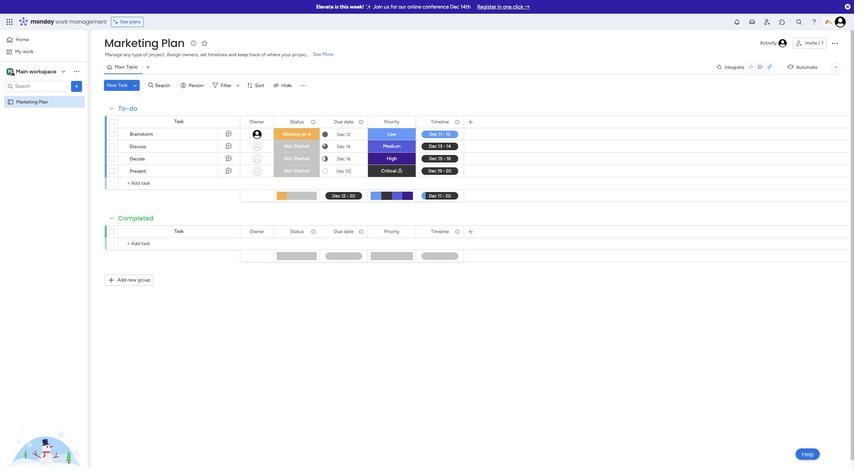 Task type: locate. For each thing, give the bounding box(es) containing it.
lottie animation element
[[0, 399, 88, 469]]

due
[[334, 119, 343, 125], [334, 229, 343, 235]]

1 timeline from the top
[[431, 119, 449, 125]]

status
[[290, 119, 304, 125], [290, 229, 304, 235]]

0 vertical spatial owner field
[[248, 118, 266, 126]]

Owner field
[[248, 118, 266, 126], [248, 228, 266, 236]]

2 owner from the top
[[250, 229, 264, 235]]

Status field
[[288, 118, 306, 126], [288, 228, 306, 236]]

timeline for 1st timeline "field" from the bottom of the page
[[431, 229, 449, 235]]

1 of from the left
[[143, 52, 148, 58]]

0 horizontal spatial of
[[143, 52, 148, 58]]

work inside my work button
[[23, 49, 33, 54]]

table
[[126, 64, 137, 70]]

1 started from the top
[[294, 144, 310, 149]]

Priority field
[[383, 118, 401, 126], [383, 228, 401, 236]]

dapulse integrations image
[[717, 65, 722, 70]]

0 vertical spatial not started
[[284, 144, 310, 149]]

column information image
[[311, 119, 316, 125], [358, 119, 364, 125], [358, 229, 364, 235]]

due for 1st due date field
[[334, 119, 343, 125]]

dec left 16
[[337, 156, 345, 162]]

0 vertical spatial status
[[290, 119, 304, 125]]

dec left 14
[[337, 144, 345, 149]]

plans
[[129, 19, 141, 25]]

see left more
[[313, 51, 321, 57]]

angle down image
[[133, 83, 137, 88]]

to-do
[[118, 104, 137, 113]]

plan down search in workspace field
[[39, 99, 48, 105]]

3 not from the top
[[284, 168, 292, 174]]

inbox image
[[749, 19, 756, 25]]

0 vertical spatial not
[[284, 144, 292, 149]]

2 vertical spatial not
[[284, 168, 292, 174]]

marketing right 'public board' icon
[[16, 99, 38, 105]]

2 status from the top
[[290, 229, 304, 235]]

show board description image
[[189, 40, 198, 47]]

2 timeline from the top
[[431, 229, 449, 235]]

and
[[229, 52, 236, 58]]

Timeline field
[[429, 118, 451, 126], [429, 228, 451, 236]]

2 vertical spatial started
[[294, 168, 310, 174]]

1 vertical spatial due date
[[334, 229, 354, 235]]

1 date from the top
[[344, 119, 354, 125]]

1 horizontal spatial see
[[313, 51, 321, 57]]

main inside the workspace selection element
[[16, 68, 28, 75]]

options image
[[831, 39, 839, 47], [73, 83, 80, 90], [264, 116, 269, 128], [310, 116, 315, 128], [264, 226, 269, 238], [310, 226, 315, 238], [454, 226, 459, 238]]

workspace image
[[7, 68, 13, 75]]

Marketing Plan field
[[103, 35, 186, 51]]

1 vertical spatial status
[[290, 229, 304, 235]]

0 horizontal spatial main
[[16, 68, 28, 75]]

work right my in the left of the page
[[23, 49, 33, 54]]

add to favorites image
[[201, 40, 208, 47]]

1 vertical spatial due
[[334, 229, 343, 235]]

sort
[[255, 83, 264, 88]]

elevate is this week! ✨ join us for our online conference dec 14th
[[316, 4, 471, 10]]

any
[[123, 52, 131, 58]]

add view image
[[147, 65, 150, 70]]

manage
[[105, 52, 122, 58]]

is
[[335, 4, 339, 10]]

2 due date from the top
[[334, 229, 354, 235]]

3 not started from the top
[[284, 168, 310, 174]]

marketing plan
[[104, 35, 185, 51], [16, 99, 48, 105]]

0 horizontal spatial marketing plan
[[16, 99, 48, 105]]

dec left 14th
[[450, 4, 459, 10]]

2 status field from the top
[[288, 228, 306, 236]]

date for first due date field from the bottom of the page
[[344, 229, 354, 235]]

hide
[[281, 83, 292, 88]]

2 due from the top
[[334, 229, 343, 235]]

0 vertical spatial see
[[120, 19, 128, 25]]

of
[[143, 52, 148, 58], [261, 52, 266, 58]]

one
[[503, 4, 512, 10]]

1 not from the top
[[284, 144, 292, 149]]

1 vertical spatial priority
[[384, 229, 400, 235]]

1 vertical spatial timeline field
[[429, 228, 451, 236]]

marketing plan inside list box
[[16, 99, 48, 105]]

more
[[323, 51, 334, 57]]

working on it
[[283, 131, 311, 137]]

started
[[294, 144, 310, 149], [294, 156, 310, 162], [294, 168, 310, 174]]

of right track
[[261, 52, 266, 58]]

1 owner field from the top
[[248, 118, 266, 126]]

elevate
[[316, 4, 334, 10]]

work for my
[[23, 49, 33, 54]]

1 vertical spatial owner
[[250, 229, 264, 235]]

main right workspace "icon"
[[16, 68, 28, 75]]

add new group button
[[105, 275, 153, 286]]

1 horizontal spatial of
[[261, 52, 266, 58]]

1 vertical spatial priority field
[[383, 228, 401, 236]]

0 vertical spatial marketing
[[104, 35, 159, 51]]

0 vertical spatial due date
[[334, 119, 354, 125]]

main for main workspace
[[16, 68, 28, 75]]

0 vertical spatial work
[[55, 18, 68, 26]]

Due date field
[[332, 118, 355, 126], [332, 228, 355, 236]]

1 vertical spatial started
[[294, 156, 310, 162]]

owner for 2nd owner field from the top
[[250, 229, 264, 235]]

collapse board header image
[[833, 65, 839, 70]]

main
[[115, 64, 125, 70], [16, 68, 28, 75]]

0 horizontal spatial see
[[120, 19, 128, 25]]

1 horizontal spatial marketing plan
[[104, 35, 185, 51]]

2 not started from the top
[[284, 156, 310, 162]]

0 vertical spatial + add task text field
[[122, 180, 237, 188]]

manage any type of project. assign owners, set timelines and keep track of where your project stands.
[[105, 52, 324, 58]]

my work button
[[4, 46, 74, 57]]

see
[[120, 19, 128, 25], [313, 51, 321, 57]]

3 started from the top
[[294, 168, 310, 174]]

0 vertical spatial timeline
[[431, 119, 449, 125]]

2 vertical spatial task
[[174, 229, 184, 234]]

critical
[[381, 168, 397, 174]]

help image
[[811, 19, 818, 25]]

option
[[0, 96, 88, 97]]

1 horizontal spatial work
[[55, 18, 68, 26]]

workspace selection element
[[7, 67, 57, 76]]

0 vertical spatial status field
[[288, 118, 306, 126]]

0 vertical spatial due
[[334, 119, 343, 125]]

workspace
[[29, 68, 56, 75]]

0 vertical spatial priority field
[[383, 118, 401, 126]]

0 vertical spatial timeline field
[[429, 118, 451, 126]]

1 vertical spatial work
[[23, 49, 33, 54]]

1 vertical spatial not started
[[284, 156, 310, 162]]

not started
[[284, 144, 310, 149], [284, 156, 310, 162], [284, 168, 310, 174]]

0 vertical spatial plan
[[161, 35, 185, 51]]

2 owner field from the top
[[248, 228, 266, 236]]

1 horizontal spatial marketing
[[104, 35, 159, 51]]

help
[[802, 451, 814, 458]]

1 vertical spatial status field
[[288, 228, 306, 236]]

search everything image
[[796, 19, 803, 25]]

1 due date from the top
[[334, 119, 354, 125]]

dec
[[450, 4, 459, 10], [337, 132, 345, 137], [337, 144, 345, 149], [337, 156, 345, 162], [337, 169, 345, 174]]

see more link
[[312, 51, 334, 58]]

1 vertical spatial not
[[284, 156, 292, 162]]

see inside see plans button
[[120, 19, 128, 25]]

1
[[822, 40, 824, 46]]

1 vertical spatial + add task text field
[[122, 240, 237, 248]]

due date for 1st due date field
[[334, 119, 354, 125]]

invite members image
[[764, 19, 771, 25]]

sort button
[[244, 80, 268, 91]]

marketing up any
[[104, 35, 159, 51]]

main workspace
[[16, 68, 56, 75]]

see left plans in the left of the page
[[120, 19, 128, 25]]

completed
[[118, 214, 153, 223]]

1 not started from the top
[[284, 144, 310, 149]]

1 due from the top
[[334, 119, 343, 125]]

marketing plan down search in workspace field
[[16, 99, 48, 105]]

2 timeline field from the top
[[429, 228, 451, 236]]

automate
[[796, 64, 818, 70]]

→
[[525, 4, 530, 10]]

priority
[[384, 119, 400, 125], [384, 229, 400, 235]]

1 horizontal spatial plan
[[161, 35, 185, 51]]

2 priority from the top
[[384, 229, 400, 235]]

for
[[391, 4, 397, 10]]

2 vertical spatial not started
[[284, 168, 310, 174]]

task inside button
[[118, 82, 127, 88]]

marketing plan up type
[[104, 35, 185, 51]]

main table button
[[104, 62, 143, 73]]

task
[[118, 82, 127, 88], [174, 119, 184, 125], [174, 229, 184, 234]]

0 vertical spatial task
[[118, 82, 127, 88]]

monday
[[31, 18, 54, 26]]

1 status from the top
[[290, 119, 304, 125]]

1 vertical spatial see
[[313, 51, 321, 57]]

0 horizontal spatial plan
[[39, 99, 48, 105]]

column information image for 1st the 'status' field from the top
[[311, 119, 316, 125]]

1 vertical spatial date
[[344, 229, 354, 235]]

plan up the assign
[[161, 35, 185, 51]]

0 horizontal spatial marketing
[[16, 99, 38, 105]]

+ Add task text field
[[122, 180, 237, 188], [122, 240, 237, 248]]

2 priority field from the top
[[383, 228, 401, 236]]

new task
[[107, 82, 127, 88]]

where
[[267, 52, 280, 58]]

1 vertical spatial due date field
[[332, 228, 355, 236]]

2 date from the top
[[344, 229, 354, 235]]

0 horizontal spatial work
[[23, 49, 33, 54]]

type
[[132, 52, 142, 58]]

0 vertical spatial started
[[294, 144, 310, 149]]

keep
[[238, 52, 248, 58]]

2 started from the top
[[294, 156, 310, 162]]

of right type
[[143, 52, 148, 58]]

Search field
[[153, 81, 174, 90]]

1 vertical spatial marketing plan
[[16, 99, 48, 105]]

options image
[[358, 116, 363, 128], [406, 116, 411, 128], [454, 116, 459, 128], [358, 226, 363, 238], [406, 226, 411, 238]]

activity
[[760, 40, 777, 46]]

plan
[[161, 35, 185, 51], [39, 99, 48, 105]]

dec 14
[[337, 144, 351, 149]]

1 priority from the top
[[384, 119, 400, 125]]

1 vertical spatial timeline
[[431, 229, 449, 235]]

present
[[130, 169, 146, 174]]

1 vertical spatial owner field
[[248, 228, 266, 236]]

1 horizontal spatial main
[[115, 64, 125, 70]]

see inside see more link
[[313, 51, 321, 57]]

home
[[16, 37, 29, 43]]

main inside button
[[115, 64, 125, 70]]

work
[[55, 18, 68, 26], [23, 49, 33, 54]]

1 vertical spatial plan
[[39, 99, 48, 105]]

To-do field
[[116, 104, 139, 113]]

column information image
[[455, 119, 460, 125], [311, 229, 316, 235], [455, 229, 460, 235]]

0 vertical spatial due date field
[[332, 118, 355, 126]]

0 vertical spatial owner
[[250, 119, 264, 125]]

timeline
[[431, 119, 449, 125], [431, 229, 449, 235]]

due date
[[334, 119, 354, 125], [334, 229, 354, 235]]

dec left 12
[[337, 132, 345, 137]]

0 vertical spatial date
[[344, 119, 354, 125]]

1 vertical spatial task
[[174, 119, 184, 125]]

main left table
[[115, 64, 125, 70]]

1 owner from the top
[[250, 119, 264, 125]]

date
[[344, 119, 354, 125], [344, 229, 354, 235]]

1 vertical spatial marketing
[[16, 99, 38, 105]]

dec 16
[[337, 156, 351, 162]]

home button
[[4, 34, 74, 45]]

work right monday
[[55, 18, 68, 26]]

owner
[[250, 119, 264, 125], [250, 229, 264, 235]]

Search in workspace field
[[14, 82, 57, 90]]

online
[[407, 4, 421, 10]]

project
[[292, 52, 308, 58]]

0 vertical spatial priority
[[384, 119, 400, 125]]

dec left 20
[[337, 169, 345, 174]]

new task button
[[104, 80, 130, 91]]

marketing
[[104, 35, 159, 51], [16, 99, 38, 105]]



Task type: vqa. For each thing, say whether or not it's contained in the screenshot.
CRM inside the workspace selection element
no



Task type: describe. For each thing, give the bounding box(es) containing it.
christina overa image
[[835, 16, 846, 27]]

in
[[498, 4, 502, 10]]

it
[[308, 131, 311, 137]]

add
[[117, 277, 126, 283]]

dec for dec 20
[[337, 169, 345, 174]]

column information image for 1st due date field
[[358, 119, 364, 125]]

✨
[[365, 4, 372, 10]]

high
[[387, 156, 397, 162]]

low
[[387, 131, 396, 137]]

add new group
[[117, 277, 150, 283]]

12
[[346, 132, 351, 137]]

dec for dec 16
[[337, 156, 345, 162]]

see plans button
[[111, 17, 144, 27]]

track
[[249, 52, 260, 58]]

14
[[346, 144, 351, 149]]

brainstorm
[[130, 131, 153, 137]]

0 vertical spatial marketing plan
[[104, 35, 185, 51]]

1 status field from the top
[[288, 118, 306, 126]]

⚠️️
[[398, 168, 403, 174]]

discuss
[[130, 144, 146, 150]]

dec 20
[[337, 169, 351, 174]]

activity button
[[757, 38, 790, 49]]

due date for first due date field from the bottom of the page
[[334, 229, 354, 235]]

dec for dec 14
[[337, 144, 345, 149]]

apps image
[[779, 19, 786, 25]]

/
[[819, 40, 820, 46]]

see plans
[[120, 19, 141, 25]]

working
[[283, 131, 300, 137]]

medium
[[383, 144, 401, 149]]

1 + add task text field from the top
[[122, 180, 237, 188]]

1 due date field from the top
[[332, 118, 355, 126]]

notifications image
[[734, 19, 741, 25]]

my work
[[15, 49, 33, 54]]

16
[[346, 156, 351, 162]]

status for 1st the 'status' field from the top
[[290, 119, 304, 125]]

dec 12
[[337, 132, 351, 137]]

2 of from the left
[[261, 52, 266, 58]]

2 due date field from the top
[[332, 228, 355, 236]]

status for second the 'status' field
[[290, 229, 304, 235]]

arrow down image
[[234, 81, 242, 90]]

stands.
[[309, 52, 324, 58]]

see for see more
[[313, 51, 321, 57]]

invite / 1 button
[[793, 38, 827, 49]]

lottie animation image
[[0, 399, 88, 469]]

register in one click → link
[[477, 4, 530, 10]]

20
[[346, 169, 351, 174]]

2 not from the top
[[284, 156, 292, 162]]

task for completed
[[174, 229, 184, 234]]

main for main table
[[115, 64, 125, 70]]

owner for 1st owner field
[[250, 119, 264, 125]]

new
[[127, 277, 136, 283]]

week!
[[350, 4, 364, 10]]

marketing plan list box
[[0, 95, 88, 201]]

public board image
[[7, 99, 14, 105]]

your
[[281, 52, 291, 58]]

main table
[[115, 64, 137, 70]]

set
[[200, 52, 207, 58]]

filter
[[221, 83, 231, 88]]

my
[[15, 49, 22, 54]]

group
[[138, 277, 150, 283]]

us
[[384, 4, 389, 10]]

plan inside list box
[[39, 99, 48, 105]]

column information image for first due date field from the bottom of the page
[[358, 229, 364, 235]]

filter button
[[210, 80, 242, 91]]

integrate
[[725, 64, 744, 70]]

hide button
[[270, 80, 296, 91]]

timeline for first timeline "field"
[[431, 119, 449, 125]]

v2 search image
[[148, 82, 153, 89]]

owners,
[[182, 52, 199, 58]]

invite
[[805, 40, 817, 46]]

join
[[373, 4, 383, 10]]

menu image
[[300, 82, 307, 89]]

invite / 1
[[805, 40, 824, 46]]

our
[[399, 4, 406, 10]]

this
[[340, 4, 349, 10]]

14th
[[461, 4, 471, 10]]

marketing inside list box
[[16, 99, 38, 105]]

on
[[301, 131, 307, 137]]

autopilot image
[[788, 63, 794, 71]]

new
[[107, 82, 117, 88]]

date for 1st due date field
[[344, 119, 354, 125]]

2 + add task text field from the top
[[122, 240, 237, 248]]

dec for dec 12
[[337, 132, 345, 137]]

see for see plans
[[120, 19, 128, 25]]

click
[[513, 4, 523, 10]]

critical ⚠️️
[[381, 168, 403, 174]]

Completed field
[[116, 214, 155, 223]]

work for monday
[[55, 18, 68, 26]]

due for first due date field from the bottom of the page
[[334, 229, 343, 235]]

m
[[8, 68, 12, 74]]

project.
[[149, 52, 165, 58]]

to-
[[118, 104, 129, 113]]

person button
[[178, 80, 208, 91]]

task for to-do
[[174, 119, 184, 125]]

do
[[129, 104, 137, 113]]

assign
[[167, 52, 181, 58]]

timelines
[[208, 52, 227, 58]]

decide
[[130, 156, 145, 162]]

workspace options image
[[73, 68, 80, 75]]

person
[[189, 83, 203, 88]]

management
[[69, 18, 107, 26]]

register in one click →
[[477, 4, 530, 10]]

select product image
[[6, 19, 13, 25]]

help button
[[796, 449, 820, 460]]

see more
[[313, 51, 334, 57]]

1 priority field from the top
[[383, 118, 401, 126]]

1 timeline field from the top
[[429, 118, 451, 126]]



